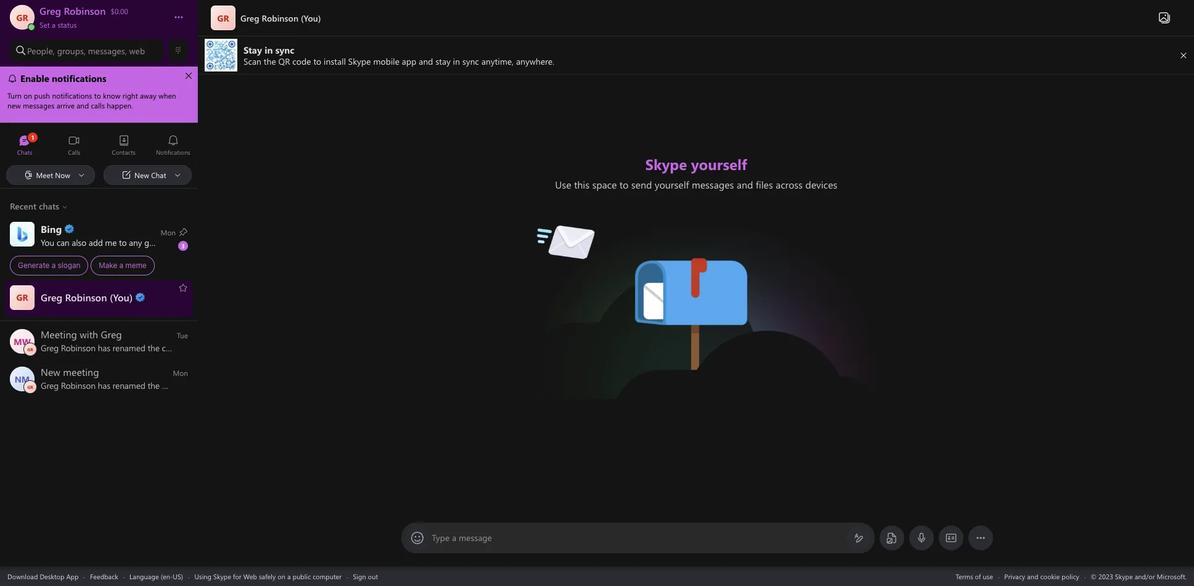 Task type: vqa. For each thing, say whether or not it's contained in the screenshot.
status
yes



Task type: locate. For each thing, give the bounding box(es) containing it.
a left slogan
[[52, 261, 56, 270]]

messages,
[[88, 45, 127, 56]]

a right set
[[52, 20, 56, 30]]

generate a slogan
[[18, 261, 80, 270]]

skype
[[213, 572, 231, 581]]

terms
[[956, 572, 974, 581]]

computer
[[313, 572, 342, 581]]

people, groups, messages, web
[[27, 45, 145, 56]]

sign out
[[353, 572, 378, 581]]

a right type
[[452, 532, 457, 544]]

feedback link
[[90, 572, 118, 581]]

meme
[[125, 261, 147, 270]]

a right make
[[119, 261, 123, 270]]

a inside set a status button
[[52, 20, 56, 30]]

tab list
[[0, 130, 198, 163]]

privacy
[[1005, 572, 1026, 581]]

a
[[52, 20, 56, 30], [52, 261, 56, 270], [119, 261, 123, 270], [452, 532, 457, 544], [287, 572, 291, 581]]

public
[[293, 572, 311, 581]]

of
[[976, 572, 982, 581]]

out
[[368, 572, 378, 581]]

generate
[[18, 261, 50, 270]]

web
[[243, 572, 257, 581]]

(en-
[[161, 572, 173, 581]]

cookie
[[1041, 572, 1061, 581]]

slogan
[[58, 261, 80, 270]]

feedback
[[90, 572, 118, 581]]

type a message
[[432, 532, 492, 544]]

sign
[[353, 572, 366, 581]]

make a meme
[[99, 261, 147, 270]]

download desktop app
[[7, 572, 79, 581]]

desktop
[[40, 572, 64, 581]]

a right on
[[287, 572, 291, 581]]

privacy and cookie policy
[[1005, 572, 1080, 581]]

people,
[[27, 45, 55, 56]]

Type a message text field
[[433, 532, 844, 545]]

using
[[195, 572, 212, 581]]

groups,
[[57, 45, 86, 56]]



Task type: describe. For each thing, give the bounding box(es) containing it.
language (en-us)
[[130, 572, 183, 581]]

language (en-us) link
[[130, 572, 183, 581]]

safely
[[259, 572, 276, 581]]

set a status
[[39, 20, 77, 30]]

using skype for web safely on a public computer
[[195, 572, 342, 581]]

web
[[129, 45, 145, 56]]

terms of use link
[[956, 572, 994, 581]]

a for status
[[52, 20, 56, 30]]

a for message
[[452, 532, 457, 544]]

download desktop app link
[[7, 572, 79, 581]]

policy
[[1062, 572, 1080, 581]]

status
[[58, 20, 77, 30]]

use
[[983, 572, 994, 581]]

set a status button
[[39, 17, 162, 30]]

set
[[39, 20, 50, 30]]

sign out link
[[353, 572, 378, 581]]

type
[[432, 532, 450, 544]]

privacy and cookie policy link
[[1005, 572, 1080, 581]]

language
[[130, 572, 159, 581]]

using skype for web safely on a public computer link
[[195, 572, 342, 581]]

terms of use
[[956, 572, 994, 581]]

message
[[459, 532, 492, 544]]

app
[[66, 572, 79, 581]]

make
[[99, 261, 117, 270]]

download
[[7, 572, 38, 581]]

on
[[278, 572, 286, 581]]

us)
[[173, 572, 183, 581]]

a for meme
[[119, 261, 123, 270]]

for
[[233, 572, 242, 581]]

a for slogan
[[52, 261, 56, 270]]

people, groups, messages, web button
[[10, 39, 163, 62]]

and
[[1028, 572, 1039, 581]]



